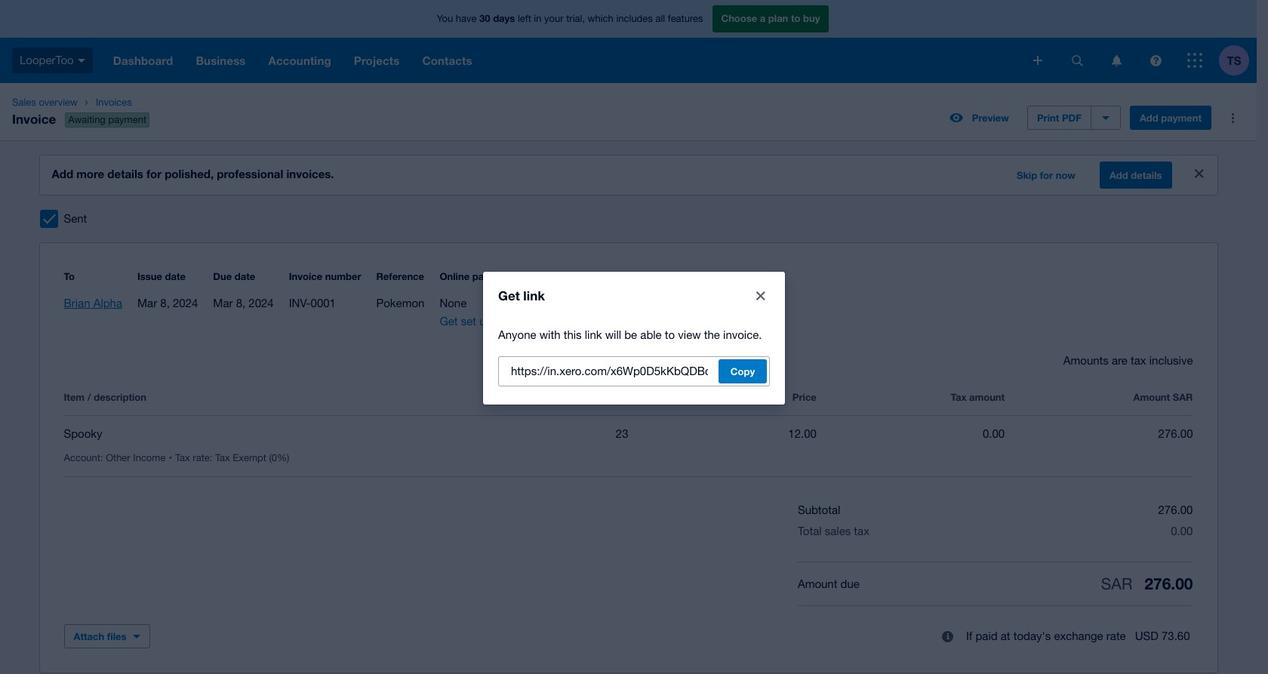 Task type: vqa. For each thing, say whether or not it's contained in the screenshot.


Task type: describe. For each thing, give the bounding box(es) containing it.
trial,
[[566, 13, 585, 24]]

reference
[[376, 270, 424, 282]]

days
[[493, 12, 515, 24]]

276.00 inside 276.00 cell
[[1159, 427, 1193, 440]]

the
[[704, 328, 720, 341]]

1 horizontal spatial link
[[585, 328, 602, 341]]

more
[[76, 167, 104, 180]]

add payment
[[1140, 112, 1202, 124]]

invoices link
[[90, 95, 162, 110]]

1 vertical spatial rate
[[1107, 630, 1126, 643]]

copy
[[731, 365, 755, 377]]

1 horizontal spatial close button
[[1187, 162, 1212, 186]]

mar for issue
[[137, 297, 157, 310]]

1 vertical spatial sar
[[1101, 575, 1133, 593]]

you
[[437, 13, 453, 24]]

your
[[544, 13, 564, 24]]

alpha
[[93, 297, 122, 310]]

1 horizontal spatial tax
[[215, 452, 230, 464]]

files
[[107, 631, 127, 643]]

this
[[564, 328, 582, 341]]

svg image left ts
[[1188, 53, 1203, 68]]

overview
[[39, 97, 78, 108]]

30
[[480, 12, 490, 24]]

due
[[213, 270, 232, 282]]

account
[[64, 452, 100, 464]]

mar 8, 2024 for issue
[[137, 297, 198, 310]]

amount
[[970, 391, 1005, 403]]

total sales tax
[[798, 525, 870, 538]]

online
[[440, 270, 470, 282]]

12.00
[[789, 427, 817, 440]]

price column header
[[629, 388, 817, 406]]

payment for add payment
[[1162, 112, 1202, 124]]

invoice.
[[723, 328, 762, 341]]

preview button
[[941, 106, 1019, 130]]

add for add more details for polished, professional invoices.
[[52, 167, 73, 180]]

a
[[760, 12, 766, 24]]

1 horizontal spatial 0.00
[[1171, 525, 1193, 538]]

amounts
[[1064, 354, 1109, 367]]

invoice number
[[289, 270, 361, 282]]

get link
[[498, 287, 545, 303]]

ts
[[1227, 53, 1242, 67]]

price
[[793, 391, 817, 403]]

2 : from the left
[[210, 452, 212, 464]]

now inside none get set up now
[[496, 315, 517, 328]]

276.00 cell
[[1005, 425, 1193, 443]]

details inside "add details" button
[[1131, 169, 1162, 181]]

svg image up add payment
[[1150, 55, 1162, 66]]

print pdf button
[[1028, 106, 1092, 130]]

sales overview
[[12, 97, 78, 108]]

none
[[440, 297, 467, 310]]

loopertoo
[[20, 53, 74, 66]]

brian alpha
[[64, 297, 122, 310]]

none get set up now
[[440, 297, 517, 328]]

0.00 cell
[[817, 425, 1005, 443]]

attach
[[74, 631, 104, 643]]

to inside get link dialog
[[665, 328, 675, 341]]

includes
[[616, 13, 653, 24]]

awaiting
[[68, 114, 106, 125]]

features
[[668, 13, 703, 24]]

close button inside get link dialog
[[746, 281, 776, 311]]

add details button
[[1100, 162, 1172, 189]]

choose
[[721, 12, 757, 24]]

cell containing tax rate
[[175, 452, 296, 464]]

cell containing account
[[64, 452, 175, 464]]

get inside get link dialog
[[498, 287, 520, 303]]

to inside ts banner
[[791, 12, 801, 24]]

invoices.
[[287, 167, 334, 180]]

paid
[[976, 630, 998, 643]]

attach files
[[74, 631, 127, 643]]

0.00 inside cell
[[983, 427, 1005, 440]]

in
[[534, 13, 542, 24]]

/
[[87, 391, 91, 403]]

anyone
[[498, 328, 537, 341]]

quantity
[[589, 391, 629, 403]]

add for add details
[[1110, 169, 1129, 181]]

payment for awaiting payment
[[108, 114, 146, 125]]

1 : from the left
[[100, 452, 103, 464]]

usd 73.60
[[1135, 630, 1190, 643]]

polished,
[[165, 167, 214, 180]]

skip
[[1017, 169, 1038, 181]]

exempt
[[233, 452, 266, 464]]

add details
[[1110, 169, 1162, 181]]

exchange
[[1054, 630, 1104, 643]]

view
[[678, 328, 701, 341]]

pdf
[[1062, 112, 1082, 124]]

0 horizontal spatial for
[[146, 167, 162, 180]]

tax amount
[[951, 391, 1005, 403]]

due
[[841, 577, 860, 590]]

skip for now
[[1017, 169, 1076, 181]]

tax amount column header
[[817, 388, 1005, 406]]

svg image up 'print'
[[1034, 56, 1043, 65]]

issue
[[137, 270, 162, 282]]

account : other income
[[64, 452, 166, 464]]

tax for tax amount
[[951, 391, 967, 403]]

brian
[[64, 297, 90, 310]]

other
[[106, 452, 130, 464]]

inv-
[[289, 297, 311, 310]]

sent
[[64, 212, 87, 225]]

invoices
[[96, 97, 132, 108]]

be
[[625, 328, 637, 341]]

sar inside column header
[[1173, 391, 1193, 403]]

plan
[[769, 12, 789, 24]]

tax rate : tax exempt (0%)
[[175, 452, 290, 464]]



Task type: locate. For each thing, give the bounding box(es) containing it.
1 horizontal spatial payment
[[1162, 112, 1202, 124]]

pokemon
[[376, 297, 425, 310]]

1 vertical spatial invoice
[[289, 270, 323, 282]]

have
[[456, 13, 477, 24]]

cell down spooky
[[64, 452, 175, 464]]

0 vertical spatial amount
[[1134, 391, 1170, 403]]

date
[[165, 270, 186, 282], [235, 270, 255, 282]]

amount due
[[798, 577, 860, 590]]

0 horizontal spatial date
[[165, 270, 186, 282]]

item / description column header
[[64, 388, 440, 406]]

add more details for polished, professional invoices.
[[52, 167, 334, 180]]

1 mar from the left
[[137, 297, 157, 310]]

cell down spooky cell
[[175, 452, 296, 464]]

1 horizontal spatial svg image
[[1112, 55, 1122, 66]]

mar for due
[[213, 297, 233, 310]]

tax left exempt
[[215, 452, 230, 464]]

0 horizontal spatial close button
[[746, 281, 776, 311]]

1 mar 8, 2024 from the left
[[137, 297, 198, 310]]

23 cell
[[440, 425, 629, 443]]

0 vertical spatial to
[[791, 12, 801, 24]]

amount sar
[[1134, 391, 1193, 403]]

date for issue date
[[165, 270, 186, 282]]

usd
[[1135, 630, 1159, 643]]

12.00 cell
[[629, 425, 817, 443]]

amounts are tax inclusive
[[1064, 354, 1193, 367]]

now inside "button"
[[1056, 169, 1076, 181]]

1 horizontal spatial for
[[1040, 169, 1053, 181]]

tax
[[1131, 354, 1147, 367], [854, 525, 870, 538]]

row containing item / description
[[64, 388, 1193, 415]]

mar down the due
[[213, 297, 233, 310]]

276.00 for subtotal
[[1159, 504, 1193, 516]]

close image inside get link dialog
[[757, 291, 766, 300]]

0 vertical spatial get
[[498, 287, 520, 303]]

now right skip
[[1056, 169, 1076, 181]]

choose a plan to buy
[[721, 12, 820, 24]]

1 vertical spatial amount
[[798, 577, 838, 590]]

with
[[540, 328, 561, 341]]

add for add payment
[[1140, 112, 1159, 124]]

2 row from the top
[[64, 416, 1193, 477]]

0 vertical spatial close image
[[1195, 169, 1204, 178]]

for
[[146, 167, 162, 180], [1040, 169, 1053, 181]]

tax inside column header
[[951, 391, 967, 403]]

payment inside button
[[1162, 112, 1202, 124]]

0 vertical spatial row
[[64, 388, 1193, 415]]

column header
[[1005, 388, 1193, 406]]

mar 8, 2024 down due date
[[213, 297, 274, 310]]

0 vertical spatial 276.00
[[1159, 427, 1193, 440]]

0 horizontal spatial tax
[[854, 525, 870, 538]]

1 horizontal spatial rate
[[1107, 630, 1126, 643]]

276.00 for sar
[[1145, 575, 1193, 594]]

get down "none"
[[440, 315, 458, 328]]

print pdf
[[1037, 112, 1082, 124]]

sales
[[12, 97, 36, 108]]

2 horizontal spatial tax
[[951, 391, 967, 403]]

1 vertical spatial to
[[665, 328, 675, 341]]

2 8, from the left
[[236, 297, 246, 310]]

tax
[[951, 391, 967, 403], [175, 452, 190, 464], [215, 452, 230, 464]]

link left the will on the left
[[585, 328, 602, 341]]

tax for tax rate : tax exempt (0%)
[[175, 452, 190, 464]]

2 svg image from the left
[[1112, 55, 1122, 66]]

rate left exempt
[[193, 452, 210, 464]]

1 vertical spatial link
[[585, 328, 602, 341]]

0 horizontal spatial details
[[107, 167, 143, 180]]

ts button
[[1219, 38, 1257, 83]]

awaiting payment
[[68, 114, 146, 125]]

1 horizontal spatial date
[[235, 270, 255, 282]]

item / description
[[64, 391, 146, 403]]

invoice
[[12, 111, 56, 127], [289, 270, 323, 282]]

mar 8, 2024 for due
[[213, 297, 274, 310]]

amount inside column header
[[1134, 391, 1170, 403]]

0 horizontal spatial :
[[100, 452, 103, 464]]

inclusive
[[1150, 354, 1193, 367]]

date for due date
[[235, 270, 255, 282]]

0001
[[311, 297, 336, 310]]

mar 8, 2024 down issue date
[[137, 297, 198, 310]]

if
[[966, 630, 973, 643]]

for left polished,
[[146, 167, 162, 180]]

invoice up inv-
[[289, 270, 323, 282]]

add left more
[[52, 167, 73, 180]]

details down add payment
[[1131, 169, 1162, 181]]

description
[[94, 391, 146, 403]]

1 vertical spatial row
[[64, 416, 1193, 477]]

8, down issue date
[[160, 297, 170, 310]]

add right skip for now "button"
[[1110, 169, 1129, 181]]

0 horizontal spatial add
[[52, 167, 73, 180]]

2024 down issue date
[[173, 297, 198, 310]]

buy
[[803, 12, 820, 24]]

get down payments
[[498, 287, 520, 303]]

rate left the usd
[[1107, 630, 1126, 643]]

brian alpha link
[[64, 297, 122, 310]]

2 cell from the left
[[175, 452, 296, 464]]

2024 down due date
[[249, 297, 274, 310]]

print
[[1037, 112, 1060, 124]]

are
[[1112, 354, 1128, 367]]

1 horizontal spatial invoice
[[289, 270, 323, 282]]

ts banner
[[0, 0, 1257, 83]]

payment up "add details" button on the right
[[1162, 112, 1202, 124]]

8, down due date
[[236, 297, 246, 310]]

tax for are
[[1131, 354, 1147, 367]]

23
[[616, 427, 629, 440]]

0 vertical spatial invoice
[[12, 111, 56, 127]]

0 horizontal spatial close image
[[757, 291, 766, 300]]

1 horizontal spatial close image
[[1195, 169, 1204, 178]]

online payments
[[440, 270, 518, 282]]

row
[[64, 388, 1193, 415], [64, 416, 1193, 477]]

invoice for invoice number
[[289, 270, 323, 282]]

8, for due
[[236, 297, 246, 310]]

1 horizontal spatial now
[[1056, 169, 1076, 181]]

0 horizontal spatial 8,
[[160, 297, 170, 310]]

2 2024 from the left
[[249, 297, 274, 310]]

0 horizontal spatial rate
[[193, 452, 210, 464]]

1 horizontal spatial sar
[[1173, 391, 1193, 403]]

1 vertical spatial now
[[496, 315, 517, 328]]

0 horizontal spatial get
[[440, 315, 458, 328]]

2 vertical spatial 276.00
[[1145, 575, 1193, 594]]

amount for amount sar
[[1134, 391, 1170, 403]]

none field inside get link dialog
[[499, 357, 710, 385]]

0 horizontal spatial now
[[496, 315, 517, 328]]

to right able
[[665, 328, 675, 341]]

0 horizontal spatial amount
[[798, 577, 838, 590]]

details right more
[[107, 167, 143, 180]]

get set up now link
[[440, 313, 518, 331]]

1 vertical spatial 0.00
[[1171, 525, 1193, 538]]

0 vertical spatial close button
[[1187, 162, 1212, 186]]

0 vertical spatial tax
[[1131, 354, 1147, 367]]

close image down add payment
[[1195, 169, 1204, 178]]

today's
[[1014, 630, 1051, 643]]

: left exempt
[[210, 452, 212, 464]]

date right the due
[[235, 270, 255, 282]]

close button up the invoice.
[[746, 281, 776, 311]]

you have 30 days left in your trial, which includes all features
[[437, 12, 703, 24]]

0 horizontal spatial tax
[[175, 452, 190, 464]]

payments
[[472, 270, 518, 282]]

276.00
[[1159, 427, 1193, 440], [1159, 504, 1193, 516], [1145, 575, 1193, 594]]

tax right "sales"
[[854, 525, 870, 538]]

svg image inside loopertoo "popup button"
[[78, 59, 85, 62]]

1 horizontal spatial details
[[1131, 169, 1162, 181]]

mar 8, 2024
[[137, 297, 198, 310], [213, 297, 274, 310]]

table containing spooky
[[64, 370, 1193, 477]]

link up the "with"
[[524, 287, 545, 303]]

svg image right loopertoo
[[78, 59, 85, 62]]

set
[[461, 315, 476, 328]]

1 horizontal spatial add
[[1110, 169, 1129, 181]]

0 horizontal spatial sar
[[1101, 575, 1133, 593]]

row up 23
[[64, 388, 1193, 415]]

svg image
[[1072, 55, 1083, 66], [1112, 55, 1122, 66]]

sar up 'exchange'
[[1101, 575, 1133, 593]]

0 horizontal spatial svg image
[[1072, 55, 1083, 66]]

1 horizontal spatial 2024
[[249, 297, 274, 310]]

1 vertical spatial 276.00
[[1159, 504, 1193, 516]]

rate inside row
[[193, 452, 210, 464]]

2 mar 8, 2024 from the left
[[213, 297, 274, 310]]

0 horizontal spatial mar
[[137, 297, 157, 310]]

1 horizontal spatial amount
[[1134, 391, 1170, 403]]

None field
[[499, 357, 710, 385]]

professional
[[217, 167, 283, 180]]

left
[[518, 13, 531, 24]]

0 horizontal spatial invoice
[[12, 111, 56, 127]]

1 horizontal spatial 8,
[[236, 297, 246, 310]]

now
[[1056, 169, 1076, 181], [496, 315, 517, 328]]

at
[[1001, 630, 1011, 643]]

0 horizontal spatial mar 8, 2024
[[137, 297, 198, 310]]

get
[[498, 287, 520, 303], [440, 315, 458, 328]]

payment
[[1162, 112, 1202, 124], [108, 114, 146, 125]]

preview
[[972, 112, 1009, 124]]

add payment button
[[1130, 106, 1212, 130]]

0 vertical spatial 0.00
[[983, 427, 1005, 440]]

svg image
[[1188, 53, 1203, 68], [1150, 55, 1162, 66], [1034, 56, 1043, 65], [78, 59, 85, 62]]

cell
[[64, 452, 175, 464], [175, 452, 296, 464]]

2 mar from the left
[[213, 297, 233, 310]]

2024 for due date
[[249, 297, 274, 310]]

row containing spooky
[[64, 416, 1193, 477]]

now up anyone
[[496, 315, 517, 328]]

all
[[656, 13, 665, 24]]

sales overview link
[[6, 95, 84, 110]]

for right skip
[[1040, 169, 1053, 181]]

2024 for issue date
[[173, 297, 198, 310]]

tax right income
[[175, 452, 190, 464]]

date right issue
[[165, 270, 186, 282]]

inv-0001
[[289, 297, 336, 310]]

2 date from the left
[[235, 270, 255, 282]]

issue date
[[137, 270, 186, 282]]

1 horizontal spatial mar
[[213, 297, 233, 310]]

up
[[480, 315, 493, 328]]

amount left due
[[798, 577, 838, 590]]

row down quantity
[[64, 416, 1193, 477]]

tax for sales
[[854, 525, 870, 538]]

attach files button
[[64, 624, 150, 649]]

column header containing amount
[[1005, 388, 1193, 406]]

1 horizontal spatial get
[[498, 287, 520, 303]]

1 vertical spatial get
[[440, 315, 458, 328]]

item
[[64, 391, 85, 403]]

1 row from the top
[[64, 388, 1193, 415]]

0 horizontal spatial 2024
[[173, 297, 198, 310]]

total
[[798, 525, 822, 538]]

8, for issue
[[160, 297, 170, 310]]

0 horizontal spatial payment
[[108, 114, 146, 125]]

anyone with this link will be able to view the invoice.
[[498, 328, 762, 341]]

: left the other
[[100, 452, 103, 464]]

sales
[[825, 525, 851, 538]]

sar
[[1173, 391, 1193, 403], [1101, 575, 1133, 593]]

1 vertical spatial tax
[[854, 525, 870, 538]]

0 vertical spatial now
[[1056, 169, 1076, 181]]

number
[[325, 270, 361, 282]]

payment down invoices link
[[108, 114, 146, 125]]

details
[[107, 167, 143, 180], [1131, 169, 1162, 181]]

0 horizontal spatial to
[[665, 328, 675, 341]]

get link dialog
[[483, 271, 785, 404]]

spooky cell
[[64, 425, 440, 443]]

quantity column header
[[440, 388, 629, 406]]

0 vertical spatial rate
[[193, 452, 210, 464]]

amount
[[1134, 391, 1170, 403], [798, 577, 838, 590]]

due date
[[213, 270, 255, 282]]

1 svg image from the left
[[1072, 55, 1083, 66]]

1 cell from the left
[[64, 452, 175, 464]]

1 horizontal spatial tax
[[1131, 354, 1147, 367]]

rate
[[193, 452, 210, 464], [1107, 630, 1126, 643]]

amount down the inclusive
[[1134, 391, 1170, 403]]

close button down add payment
[[1187, 162, 1212, 186]]

link
[[524, 287, 545, 303], [585, 328, 602, 341]]

which
[[588, 13, 614, 24]]

amount for amount due
[[798, 577, 838, 590]]

tax left amount
[[951, 391, 967, 403]]

invoice down sales
[[12, 111, 56, 127]]

add
[[1140, 112, 1159, 124], [52, 167, 73, 180], [1110, 169, 1129, 181]]

mar
[[137, 297, 157, 310], [213, 297, 233, 310]]

tax right are
[[1131, 354, 1147, 367]]

skip for now button
[[1008, 163, 1085, 187]]

2 horizontal spatial add
[[1140, 112, 1159, 124]]

loopertoo button
[[0, 38, 102, 83]]

1 date from the left
[[165, 270, 186, 282]]

get inside none get set up now
[[440, 315, 458, 328]]

1 2024 from the left
[[173, 297, 198, 310]]

invoice for invoice
[[12, 111, 56, 127]]

to
[[64, 270, 75, 282]]

add up "add details" button on the right
[[1140, 112, 1159, 124]]

8,
[[160, 297, 170, 310], [236, 297, 246, 310]]

1 vertical spatial close image
[[757, 291, 766, 300]]

table
[[64, 370, 1193, 477]]

subtotal
[[798, 504, 841, 516]]

to left 'buy'
[[791, 12, 801, 24]]

0 horizontal spatial 0.00
[[983, 427, 1005, 440]]

for inside "button"
[[1040, 169, 1053, 181]]

close image
[[1195, 169, 1204, 178], [757, 291, 766, 300]]

0 horizontal spatial link
[[524, 287, 545, 303]]

if paid at today's exchange rate
[[966, 630, 1126, 643]]

0 vertical spatial link
[[524, 287, 545, 303]]

close image up the invoice.
[[757, 291, 766, 300]]

1 horizontal spatial to
[[791, 12, 801, 24]]

0 vertical spatial sar
[[1173, 391, 1193, 403]]

mar down issue
[[137, 297, 157, 310]]

1 horizontal spatial :
[[210, 452, 212, 464]]

sar down the inclusive
[[1173, 391, 1193, 403]]

1 8, from the left
[[160, 297, 170, 310]]

1 horizontal spatial mar 8, 2024
[[213, 297, 274, 310]]

1 vertical spatial close button
[[746, 281, 776, 311]]



